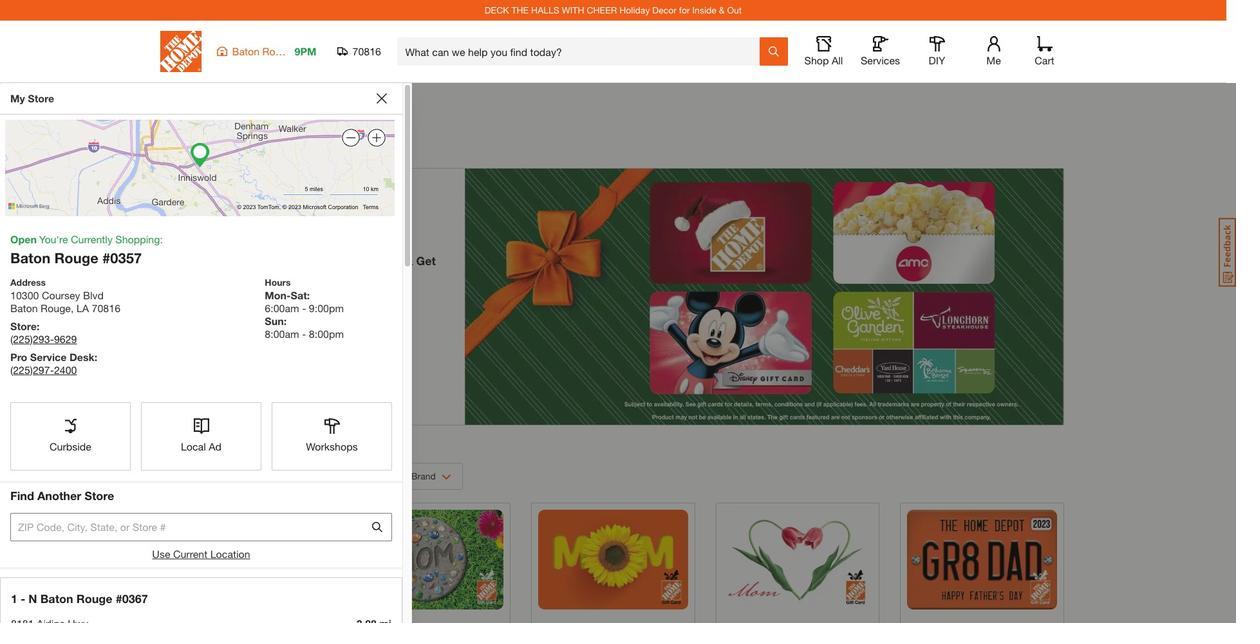 Task type: vqa. For each thing, say whether or not it's contained in the screenshot.
the product details
no



Task type: describe. For each thing, give the bounding box(es) containing it.
more
[[176, 268, 205, 282]]

baton left 9pm
[[232, 45, 260, 57]]

use
[[152, 548, 170, 560]]

done
[[208, 268, 237, 282]]

0367
[[122, 592, 148, 606]]

halls
[[531, 5, 560, 15]]

the
[[243, 178, 293, 216]]

shopping:
[[116, 233, 163, 245]]

local ad button
[[142, 403, 261, 470]]

drawer close image
[[377, 93, 387, 104]]

9:00pm
[[309, 302, 344, 314]]

70816 button
[[337, 45, 382, 58]]

workshops button
[[272, 403, 392, 470]]

diy button
[[917, 36, 958, 67]]

local
[[181, 440, 206, 452]]

find
[[10, 489, 34, 503]]

home depot football dad egift image
[[170, 510, 319, 610]]

8:00am
[[265, 327, 299, 340]]

of
[[367, 178, 400, 216]]

the home depot logo image
[[160, 31, 201, 72]]

cheer
[[587, 5, 617, 15]]

rouge left 0367
[[76, 592, 113, 606]]

cards inside see your available funds, buy gift cards & get more done
[[369, 254, 402, 268]]

coursey
[[42, 289, 80, 301]]

0 vertical spatial store
[[28, 92, 54, 104]]

services
[[861, 54, 900, 66]]

desk
[[69, 351, 94, 363]]

image for give the gift of doing image
[[465, 169, 1064, 425]]

current
[[173, 548, 208, 560]]

baton rouge 9pm
[[232, 45, 317, 57]]

mon-
[[265, 289, 291, 301]]

0 vertical spatial cards
[[230, 116, 318, 153]]

location
[[210, 548, 250, 560]]

another
[[37, 489, 81, 503]]

& inside see your available funds, buy gift cards & get more done
[[405, 254, 413, 268]]

pro
[[10, 351, 27, 363]]

sat:
[[291, 289, 310, 301]]

ad
[[209, 440, 222, 452]]

n
[[29, 592, 37, 606]]

gift inside give the gift of doing
[[301, 178, 358, 216]]

cart
[[1035, 54, 1055, 66]]

gift cards
[[164, 116, 318, 153]]

1 vertical spatial -
[[302, 327, 306, 340]]

deck the halls with cheer holiday decor for inside & out
[[485, 5, 742, 15]]

terms link
[[363, 203, 379, 212]]

blvd
[[83, 289, 104, 301]]

give the gift of doing
[[176, 178, 400, 247]]

2 vertical spatial -
[[21, 592, 25, 606]]

8:00pm
[[309, 327, 344, 340]]

2400
[[54, 364, 77, 376]]

with
[[562, 5, 584, 15]]

available
[[229, 254, 278, 268]]

70816 inside button
[[353, 45, 381, 57]]

la
[[77, 302, 89, 314]]

curbside
[[50, 440, 91, 452]]

rouge inside address 10300 coursey blvd baton rouge , la 70816 store : (225)293-9629 pro service desk : (225)297-2400
[[41, 302, 71, 314]]

currently
[[71, 233, 113, 245]]

me button
[[973, 36, 1015, 67]]

home depot mom tulip heart egift image
[[723, 510, 873, 610]]

shop all
[[805, 54, 843, 66]]

ZIP Code, City, State, or Store # text field
[[10, 513, 370, 542]]

curbside button
[[11, 403, 130, 470]]

hours
[[265, 277, 291, 288]]

holiday
[[620, 5, 650, 15]]

give
[[176, 178, 235, 216]]

me
[[987, 54, 1001, 66]]

1 horizontal spatial &
[[719, 5, 725, 15]]

1 horizontal spatial #
[[116, 592, 122, 606]]

address
[[10, 277, 46, 288]]

1
[[11, 592, 17, 606]]

all
[[832, 54, 843, 66]]

(225)293-
[[10, 333, 54, 345]]

your
[[200, 254, 225, 268]]

terms
[[363, 204, 379, 210]]

doing
[[176, 209, 258, 247]]

0357
[[110, 250, 142, 267]]

microsoft bing image
[[8, 197, 53, 216]]

home depot mom sunflower gift card image
[[539, 510, 688, 610]]

baton right n
[[40, 592, 73, 606]]

1 - n baton rouge # 0367
[[11, 592, 148, 606]]

gift inside see your available funds, buy gift cards & get more done
[[346, 254, 366, 268]]

9pm
[[295, 45, 317, 57]]

feedback link image
[[1219, 218, 1237, 287]]

baton inside address 10300 coursey blvd baton rouge , la 70816 store : (225)293-9629 pro service desk : (225)297-2400
[[10, 302, 38, 314]]



Task type: locate. For each thing, give the bounding box(es) containing it.
check balance link
[[176, 384, 271, 412]]

gift right buy
[[346, 254, 366, 268]]

my
[[10, 92, 25, 104]]

baton down open
[[10, 250, 50, 267]]

1 horizontal spatial 70816
[[353, 45, 381, 57]]

0 horizontal spatial cards
[[230, 116, 318, 153]]

rouge left 9pm
[[263, 45, 293, 57]]

you're
[[39, 233, 68, 245]]

the
[[512, 5, 529, 15]]

rouge
[[263, 45, 293, 57], [54, 250, 98, 267], [41, 302, 71, 314], [76, 592, 113, 606]]

out
[[727, 5, 742, 15]]

cards left get on the top left of the page
[[369, 254, 402, 268]]

0 horizontal spatial &
[[405, 254, 413, 268]]

see your available funds, buy gift cards & get more done
[[176, 254, 436, 282]]

0 horizontal spatial #
[[102, 250, 110, 267]]

my store
[[10, 92, 54, 104]]

inside
[[693, 5, 717, 15]]

shop
[[805, 54, 829, 66]]

address 10300 coursey blvd baton rouge , la 70816 store : (225)293-9629 pro service desk : (225)297-2400
[[10, 277, 120, 376]]

0 vertical spatial :
[[37, 320, 40, 332]]

open
[[10, 233, 37, 245]]

0 vertical spatial 70816
[[353, 45, 381, 57]]

sun:
[[265, 315, 287, 327]]

1 horizontal spatial :
[[94, 351, 97, 363]]

,
[[71, 302, 74, 314]]

store
[[28, 92, 54, 104], [10, 320, 37, 332], [85, 489, 114, 503]]

&
[[719, 5, 725, 15], [405, 254, 413, 268]]

0 vertical spatial gift
[[164, 116, 221, 153]]

use current location
[[152, 548, 250, 560]]

: up (225)293-9629 link
[[37, 320, 40, 332]]

hours mon-sat: 6:00am - 9:00pm sun: 8:00am - 8:00pm
[[265, 277, 344, 340]]

local ad
[[181, 440, 222, 452]]

70816 up drawer close icon at left top
[[353, 45, 381, 57]]

# inside "open you're currently shopping: baton rouge # 0357"
[[102, 250, 110, 267]]

6:00am
[[265, 302, 299, 314]]

0 horizontal spatial 70816
[[92, 302, 120, 314]]

deck the halls with cheer holiday decor for inside & out link
[[485, 5, 742, 15]]

(225)297-
[[10, 364, 54, 376]]

workshops
[[306, 440, 358, 452]]

2 vertical spatial gift
[[346, 254, 366, 268]]

1 vertical spatial cards
[[369, 254, 402, 268]]

home depot orange plate dad egift image
[[908, 510, 1057, 610]]

home depot mom stepping stone gift card image
[[354, 510, 504, 610]]

0 vertical spatial -
[[302, 302, 306, 314]]

check
[[186, 392, 218, 404]]

rouge inside "open you're currently shopping: baton rouge # 0357"
[[54, 250, 98, 267]]

0 vertical spatial &
[[719, 5, 725, 15]]

service
[[30, 351, 67, 363]]

deck
[[485, 5, 509, 15]]

diy
[[929, 54, 946, 66]]

rouge down coursey
[[41, 302, 71, 314]]

(225)297-2400 link
[[10, 364, 77, 376]]

-
[[302, 302, 306, 314], [302, 327, 306, 340], [21, 592, 25, 606]]

1 horizontal spatial cards
[[369, 254, 402, 268]]

0 horizontal spatial :
[[37, 320, 40, 332]]

for
[[679, 5, 690, 15]]

gift up 'give'
[[164, 116, 221, 153]]

& left get on the top left of the page
[[405, 254, 413, 268]]

use current location button
[[10, 547, 392, 562]]

70816 inside address 10300 coursey blvd baton rouge , la 70816 store : (225)293-9629 pro service desk : (225)297-2400
[[92, 302, 120, 314]]

10300
[[10, 289, 39, 301]]

see
[[176, 254, 197, 268]]

#
[[102, 250, 110, 267], [116, 592, 122, 606]]

decor
[[653, 5, 677, 15]]

store right my
[[28, 92, 54, 104]]

- right 8:00am
[[302, 327, 306, 340]]

find another store
[[10, 489, 114, 503]]

(225)293-9629 link
[[10, 333, 77, 345]]

:
[[37, 320, 40, 332], [94, 351, 97, 363]]

balance
[[221, 392, 260, 404]]

70816
[[353, 45, 381, 57], [92, 302, 120, 314]]

funds,
[[282, 254, 319, 268]]

store right another
[[85, 489, 114, 503]]

1 vertical spatial store
[[10, 320, 37, 332]]

2 vertical spatial store
[[85, 489, 114, 503]]

store inside address 10300 coursey blvd baton rouge , la 70816 store : (225)293-9629 pro service desk : (225)297-2400
[[10, 320, 37, 332]]

open you're currently shopping: baton rouge # 0357
[[10, 233, 163, 267]]

get
[[416, 254, 436, 268]]

gift left the terms
[[301, 178, 358, 216]]

services button
[[860, 36, 901, 67]]

check balance
[[186, 392, 260, 404]]

1 vertical spatial :
[[94, 351, 97, 363]]

store up (225)293-
[[10, 320, 37, 332]]

What can we help you find today? search field
[[405, 38, 759, 65]]

baton down 10300
[[10, 302, 38, 314]]

: right service
[[94, 351, 97, 363]]

1 vertical spatial &
[[405, 254, 413, 268]]

cards up the
[[230, 116, 318, 153]]

cart link
[[1031, 36, 1059, 67]]

9629
[[54, 333, 77, 345]]

rouge down currently
[[54, 250, 98, 267]]

1 vertical spatial gift
[[301, 178, 358, 216]]

buy
[[322, 254, 343, 268]]

70816 down blvd
[[92, 302, 120, 314]]

1 vertical spatial #
[[116, 592, 122, 606]]

shop all button
[[803, 36, 845, 67]]

& left out
[[719, 5, 725, 15]]

1 vertical spatial 70816
[[92, 302, 120, 314]]

baton
[[232, 45, 260, 57], [10, 250, 50, 267], [10, 302, 38, 314], [40, 592, 73, 606]]

baton inside "open you're currently shopping: baton rouge # 0357"
[[10, 250, 50, 267]]

- right 1
[[21, 592, 25, 606]]

gift
[[164, 116, 221, 153], [301, 178, 358, 216], [346, 254, 366, 268]]

- down sat:
[[302, 302, 306, 314]]

0 vertical spatial #
[[102, 250, 110, 267]]



